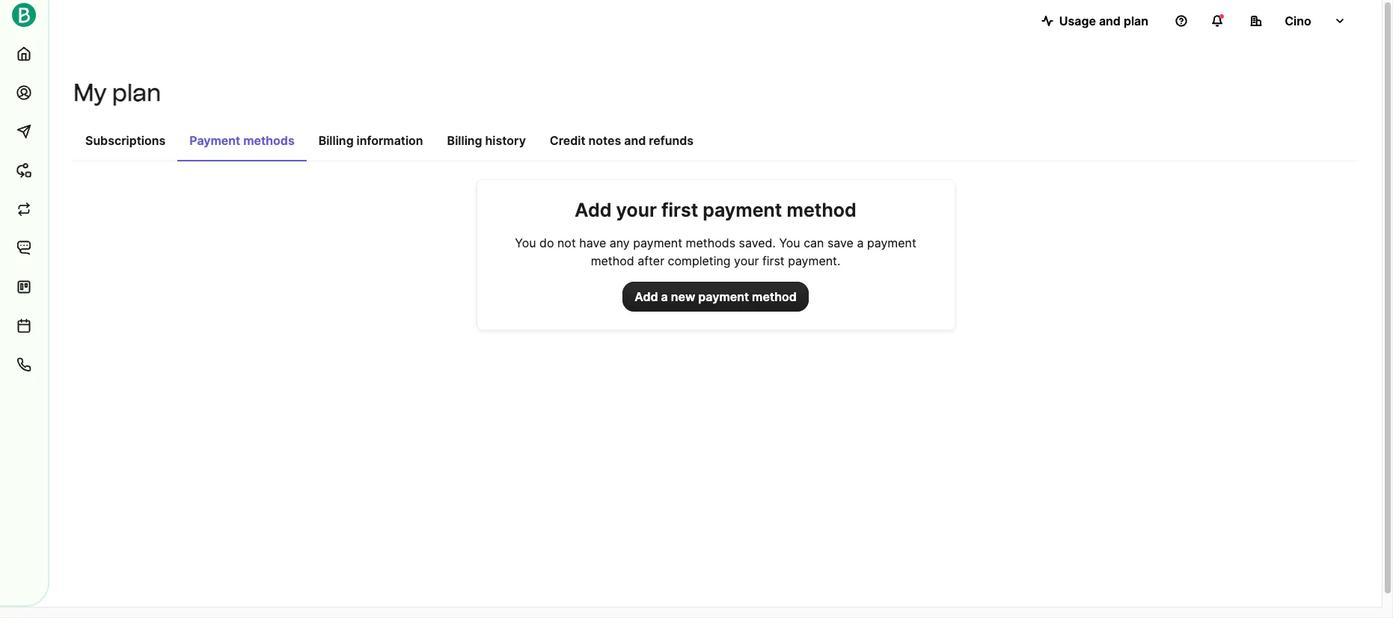 Task type: locate. For each thing, give the bounding box(es) containing it.
1 vertical spatial methods
[[686, 236, 736, 251]]

1 horizontal spatial you
[[779, 236, 801, 251]]

1 billing from the left
[[319, 133, 354, 148]]

billing
[[319, 133, 354, 148], [447, 133, 482, 148]]

plan right usage
[[1124, 13, 1149, 28]]

payment
[[703, 199, 782, 222], [633, 236, 683, 251], [867, 236, 917, 251], [699, 290, 749, 305]]

you
[[515, 236, 536, 251], [779, 236, 801, 251]]

1 horizontal spatial add
[[635, 290, 658, 305]]

methods up completing
[[686, 236, 736, 251]]

add
[[575, 199, 612, 222], [635, 290, 658, 305]]

0 horizontal spatial and
[[624, 133, 646, 148]]

credit notes and refunds
[[550, 133, 694, 148]]

0 vertical spatial methods
[[243, 133, 295, 148]]

1 vertical spatial a
[[661, 290, 668, 305]]

plan right my on the left top
[[112, 79, 161, 107]]

and
[[1099, 13, 1121, 28], [624, 133, 646, 148]]

1 vertical spatial your
[[734, 254, 759, 269]]

your up any
[[616, 199, 657, 222]]

payment right "new"
[[699, 290, 749, 305]]

plan
[[1124, 13, 1149, 28], [112, 79, 161, 107]]

1 horizontal spatial methods
[[686, 236, 736, 251]]

2 vertical spatial method
[[752, 290, 797, 305]]

0 vertical spatial and
[[1099, 13, 1121, 28]]

you left can
[[779, 236, 801, 251]]

a right save
[[857, 236, 864, 251]]

0 horizontal spatial plan
[[112, 79, 161, 107]]

history
[[485, 133, 526, 148]]

and right notes
[[624, 133, 646, 148]]

a left "new"
[[661, 290, 668, 305]]

have
[[579, 236, 606, 251]]

usage
[[1060, 13, 1096, 28]]

refunds
[[649, 133, 694, 148]]

0 horizontal spatial a
[[661, 290, 668, 305]]

1 you from the left
[[515, 236, 536, 251]]

first up completing
[[662, 199, 698, 222]]

tab list
[[73, 126, 1358, 162]]

1 vertical spatial method
[[591, 254, 635, 269]]

0 vertical spatial a
[[857, 236, 864, 251]]

my plan
[[73, 79, 161, 107]]

methods right payment
[[243, 133, 295, 148]]

method
[[787, 199, 857, 222], [591, 254, 635, 269], [752, 290, 797, 305]]

information
[[357, 133, 423, 148]]

first
[[662, 199, 698, 222], [763, 254, 785, 269]]

billing for billing history
[[447, 133, 482, 148]]

payment up after
[[633, 236, 683, 251]]

cino
[[1285, 13, 1312, 28]]

billing inside 'link'
[[447, 133, 482, 148]]

and inside button
[[1099, 13, 1121, 28]]

add for add your first payment method
[[575, 199, 612, 222]]

1 horizontal spatial and
[[1099, 13, 1121, 28]]

0 vertical spatial method
[[787, 199, 857, 222]]

1 horizontal spatial billing
[[447, 133, 482, 148]]

your down saved.
[[734, 254, 759, 269]]

1 horizontal spatial a
[[857, 236, 864, 251]]

a inside button
[[661, 290, 668, 305]]

add down after
[[635, 290, 658, 305]]

payment methods
[[190, 133, 295, 148]]

0 vertical spatial add
[[575, 199, 612, 222]]

billing history link
[[435, 126, 538, 160]]

1 vertical spatial and
[[624, 133, 646, 148]]

add up "have"
[[575, 199, 612, 222]]

1 horizontal spatial plan
[[1124, 13, 1149, 28]]

payment.
[[788, 254, 841, 269]]

0 horizontal spatial billing
[[319, 133, 354, 148]]

cino button
[[1239, 6, 1358, 36]]

dialog
[[1382, 0, 1394, 608]]

1 vertical spatial add
[[635, 290, 658, 305]]

billing for billing information
[[319, 133, 354, 148]]

first down saved.
[[763, 254, 785, 269]]

billing left history
[[447, 133, 482, 148]]

method inside button
[[752, 290, 797, 305]]

2 billing from the left
[[447, 133, 482, 148]]

notes
[[589, 133, 621, 148]]

0 horizontal spatial your
[[616, 199, 657, 222]]

0 horizontal spatial first
[[662, 199, 698, 222]]

method inside you do not have any payment methods saved. you can save a payment method after completing your first payment.
[[591, 254, 635, 269]]

my
[[73, 79, 107, 107]]

usage and plan
[[1060, 13, 1149, 28]]

0 horizontal spatial you
[[515, 236, 536, 251]]

add inside add a new payment method button
[[635, 290, 658, 305]]

a
[[857, 236, 864, 251], [661, 290, 668, 305]]

do
[[540, 236, 554, 251]]

billing left information
[[319, 133, 354, 148]]

your
[[616, 199, 657, 222], [734, 254, 759, 269]]

methods
[[243, 133, 295, 148], [686, 236, 736, 251]]

0 horizontal spatial methods
[[243, 133, 295, 148]]

can
[[804, 236, 824, 251]]

you do not have any payment methods saved. you can save a payment method after completing your first payment.
[[515, 236, 917, 269]]

1 vertical spatial first
[[763, 254, 785, 269]]

1 horizontal spatial first
[[763, 254, 785, 269]]

method up can
[[787, 199, 857, 222]]

new
[[671, 290, 696, 305]]

method down any
[[591, 254, 635, 269]]

0 horizontal spatial add
[[575, 199, 612, 222]]

1 horizontal spatial your
[[734, 254, 759, 269]]

0 vertical spatial plan
[[1124, 13, 1149, 28]]

and right usage
[[1099, 13, 1121, 28]]

not
[[558, 236, 576, 251]]

method for add your first payment method
[[787, 199, 857, 222]]

you left do at the top
[[515, 236, 536, 251]]

method down payment.
[[752, 290, 797, 305]]



Task type: describe. For each thing, give the bounding box(es) containing it.
1 vertical spatial plan
[[112, 79, 161, 107]]

saved.
[[739, 236, 776, 251]]

2 you from the left
[[779, 236, 801, 251]]

billing information
[[319, 133, 423, 148]]

payment methods link
[[178, 126, 307, 162]]

methods inside 'tab list'
[[243, 133, 295, 148]]

credit notes and refunds link
[[538, 126, 706, 160]]

billing information link
[[307, 126, 435, 160]]

payment right save
[[867, 236, 917, 251]]

credit
[[550, 133, 586, 148]]

save
[[828, 236, 854, 251]]

add your first payment method
[[575, 199, 857, 222]]

0 vertical spatial first
[[662, 199, 698, 222]]

add a new payment method
[[635, 290, 797, 305]]

payment up saved.
[[703, 199, 782, 222]]

payment inside button
[[699, 290, 749, 305]]

any
[[610, 236, 630, 251]]

after
[[638, 254, 665, 269]]

a inside you do not have any payment methods saved. you can save a payment method after completing your first payment.
[[857, 236, 864, 251]]

first inside you do not have any payment methods saved. you can save a payment method after completing your first payment.
[[763, 254, 785, 269]]

0 vertical spatial your
[[616, 199, 657, 222]]

method for add a new payment method
[[752, 290, 797, 305]]

methods inside you do not have any payment methods saved. you can save a payment method after completing your first payment.
[[686, 236, 736, 251]]

usage and plan button
[[1030, 6, 1161, 36]]

your inside you do not have any payment methods saved. you can save a payment method after completing your first payment.
[[734, 254, 759, 269]]

billing history
[[447, 133, 526, 148]]

add for add a new payment method
[[635, 290, 658, 305]]

and inside 'link'
[[624, 133, 646, 148]]

subscriptions
[[85, 133, 166, 148]]

payment
[[190, 133, 240, 148]]

tab list containing subscriptions
[[73, 126, 1358, 162]]

subscriptions link
[[73, 126, 178, 160]]

add a new payment method button
[[623, 282, 809, 312]]

plan inside button
[[1124, 13, 1149, 28]]

completing
[[668, 254, 731, 269]]



Task type: vqa. For each thing, say whether or not it's contained in the screenshot.
Cancel
no



